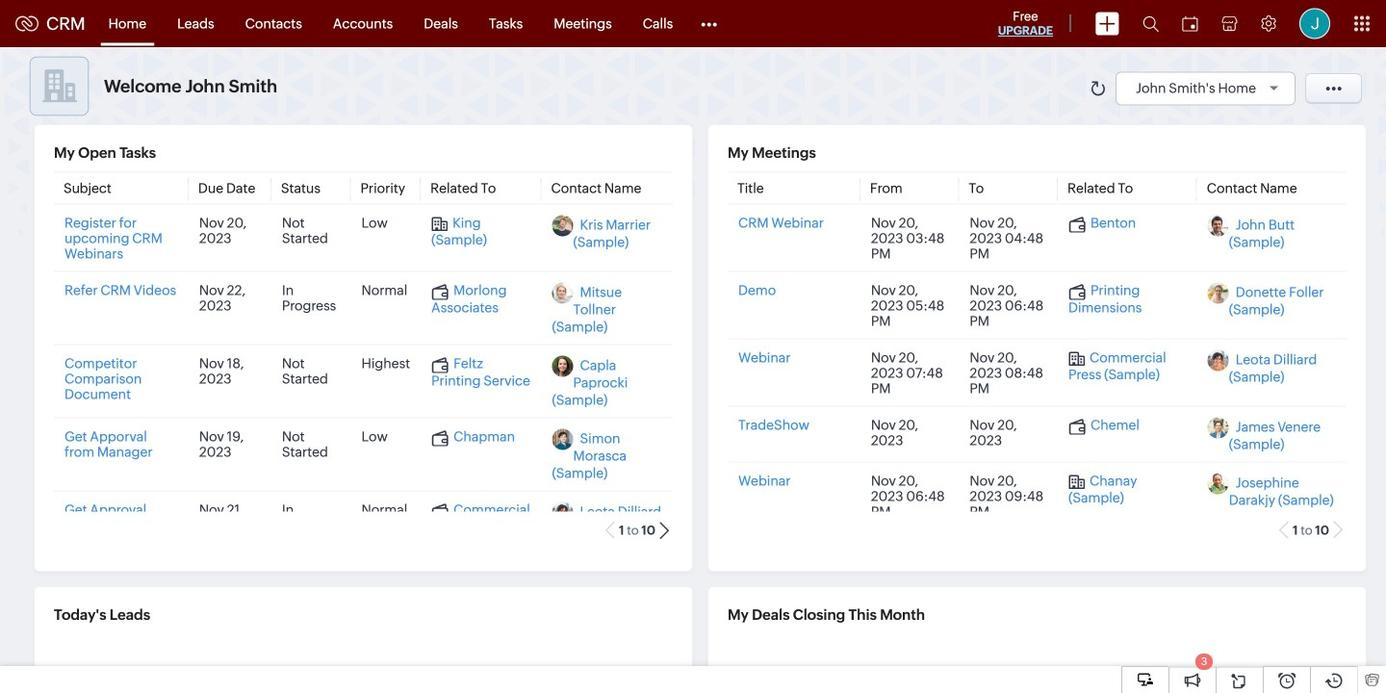 Task type: vqa. For each thing, say whether or not it's contained in the screenshot.
left to
no



Task type: locate. For each thing, give the bounding box(es) containing it.
create menu image
[[1096, 12, 1120, 35]]

search element
[[1131, 0, 1171, 47]]

search image
[[1143, 15, 1159, 32]]

calendar image
[[1182, 16, 1199, 31]]

Other Modules field
[[689, 8, 730, 39]]

create menu element
[[1084, 0, 1131, 47]]

profile image
[[1300, 8, 1331, 39]]



Task type: describe. For each thing, give the bounding box(es) containing it.
logo image
[[15, 16, 39, 31]]

profile element
[[1288, 0, 1342, 47]]



